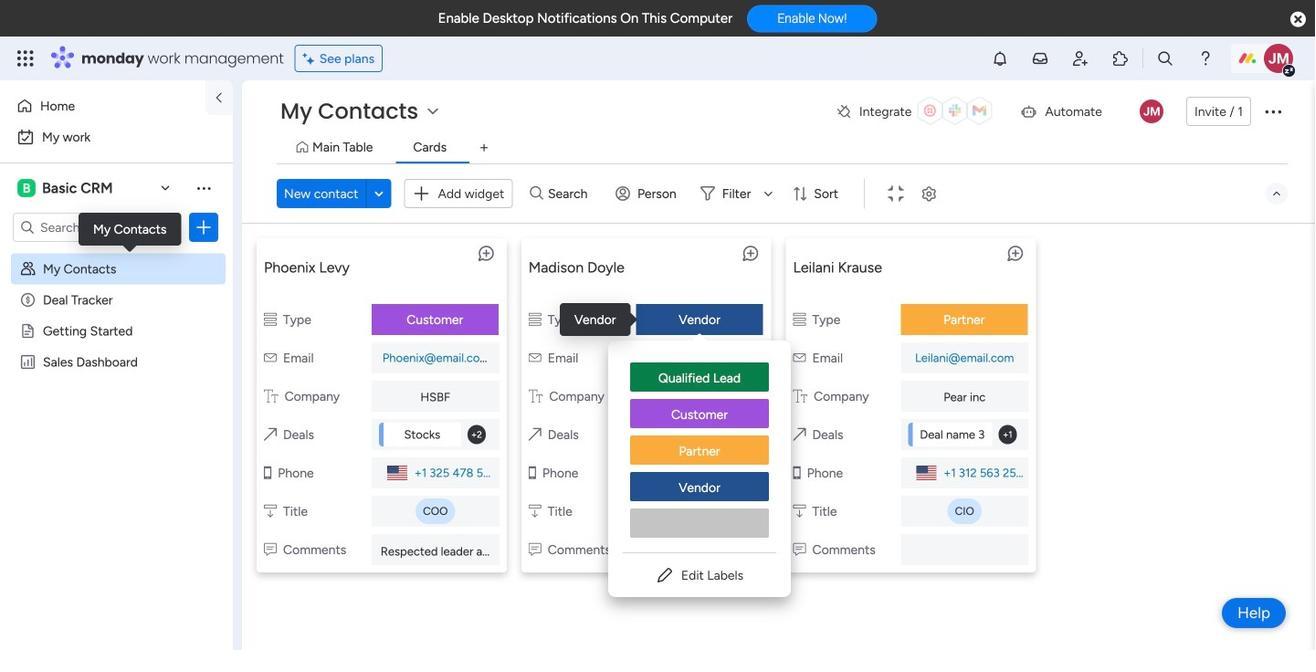 Task type: describe. For each thing, give the bounding box(es) containing it.
v2 small long text column image for small dropdown column outline icon
[[794, 542, 806, 558]]

v2 mobile phone image
[[794, 466, 801, 481]]

see plans image
[[303, 48, 320, 69]]

v2 status outline image
[[264, 312, 277, 328]]

arrow down image
[[758, 183, 780, 205]]

small dropdown column outline image for dapulse text column image in the bottom left of the page
[[529, 504, 542, 519]]

add view image
[[481, 141, 488, 155]]

v2 status outline image for v2 email column image
[[529, 312, 542, 328]]

2 dapulse text column image from the left
[[794, 389, 808, 404]]

invite members image
[[1072, 49, 1090, 68]]

v2 status outline image for 2nd dapulse text column icon from the left's v2 email column icon
[[794, 312, 806, 328]]

options image
[[195, 218, 213, 237]]

v2 board relation small image for dapulse text column image in the bottom left of the page
[[529, 427, 542, 443]]

v2 board relation small image for 1st dapulse text column icon from left
[[264, 427, 277, 443]]

1 dapulse text column image from the left
[[264, 389, 278, 404]]

edit labels image
[[656, 567, 674, 585]]

help image
[[1197, 49, 1215, 68]]

small dropdown column outline image for 1st dapulse text column icon from left
[[264, 504, 277, 519]]

options image
[[1263, 101, 1285, 122]]

dapulse text column image
[[529, 389, 543, 404]]



Task type: locate. For each thing, give the bounding box(es) containing it.
notifications image
[[991, 49, 1010, 68]]

dapulse text column image down v2 status outline image
[[264, 389, 278, 404]]

v2 board relation small image for 2nd dapulse text column icon from the left
[[794, 427, 806, 443]]

v2 small long text column image for small dropdown column outline image for 1st dapulse text column icon from left
[[264, 542, 277, 558]]

dapulse text column image
[[264, 389, 278, 404], [794, 389, 808, 404]]

1 horizontal spatial v2 status outline image
[[794, 312, 806, 328]]

v2 mobile phone image for dapulse text column image in the bottom left of the page's v2 board relation small icon
[[529, 466, 536, 481]]

small dropdown column outline image
[[264, 504, 277, 519], [529, 504, 542, 519]]

0 vertical spatial jeremy miller image
[[1265, 44, 1294, 73]]

2 small dropdown column outline image from the left
[[529, 504, 542, 519]]

v2 email column image
[[529, 350, 542, 366]]

0 horizontal spatial v2 email column image
[[264, 350, 277, 366]]

Search in workspace field
[[38, 217, 153, 238]]

v2 mobile phone image
[[264, 466, 272, 481], [529, 466, 536, 481]]

tab
[[470, 133, 499, 163]]

v2 email column image for 1st dapulse text column icon from left
[[264, 350, 277, 366]]

v2 board relation small image
[[264, 427, 277, 443], [529, 427, 542, 443], [794, 427, 806, 443]]

v2 status outline image
[[529, 312, 542, 328], [794, 312, 806, 328]]

option
[[11, 91, 195, 121], [11, 122, 222, 152], [0, 253, 233, 256], [631, 363, 769, 394], [631, 399, 769, 430], [631, 436, 769, 467], [631, 472, 769, 503], [631, 509, 769, 538]]

public board image
[[19, 323, 37, 340]]

1 horizontal spatial list box
[[609, 348, 791, 553]]

0 horizontal spatial v2 mobile phone image
[[264, 466, 272, 481]]

jeremy miller image down dapulse close icon
[[1265, 44, 1294, 73]]

1 v2 status outline image from the left
[[529, 312, 542, 328]]

workspace selection element
[[17, 177, 116, 199]]

0 horizontal spatial small dropdown column outline image
[[264, 504, 277, 519]]

v2 search image
[[530, 183, 544, 204]]

v2 mobile phone image for v2 board relation small icon for 1st dapulse text column icon from left
[[264, 466, 272, 481]]

0 horizontal spatial list box
[[0, 250, 233, 625]]

workspace options image
[[195, 179, 213, 197]]

3 v2 board relation small image from the left
[[794, 427, 806, 443]]

1 v2 board relation small image from the left
[[264, 427, 277, 443]]

1 horizontal spatial v2 small long text column image
[[529, 542, 542, 558]]

3 v2 small long text column image from the left
[[794, 542, 806, 558]]

angle down image
[[375, 187, 384, 201]]

search everything image
[[1157, 49, 1175, 68]]

0 horizontal spatial v2 small long text column image
[[264, 542, 277, 558]]

collapse image
[[1270, 186, 1285, 201]]

1 vertical spatial jeremy miller image
[[1140, 100, 1164, 123]]

0 horizontal spatial v2 board relation small image
[[264, 427, 277, 443]]

small dropdown column outline image
[[794, 504, 806, 519]]

v2 small long text column image for small dropdown column outline image corresponding to dapulse text column image in the bottom left of the page
[[529, 542, 542, 558]]

1 horizontal spatial v2 mobile phone image
[[529, 466, 536, 481]]

1 horizontal spatial jeremy miller image
[[1265, 44, 1294, 73]]

v2 email column image for 2nd dapulse text column icon from the left
[[794, 350, 806, 366]]

2 v2 small long text column image from the left
[[529, 542, 542, 558]]

dapulse close image
[[1291, 11, 1307, 29]]

0 horizontal spatial v2 status outline image
[[529, 312, 542, 328]]

1 horizontal spatial dapulse text column image
[[794, 389, 808, 404]]

tab list
[[277, 133, 1288, 164]]

workspace image
[[17, 178, 36, 198]]

dapulse text column image up v2 mobile phone image
[[794, 389, 808, 404]]

jeremy miller image down the search everything image
[[1140, 100, 1164, 123]]

public dashboard image
[[19, 354, 37, 371]]

1 v2 mobile phone image from the left
[[264, 466, 272, 481]]

2 v2 board relation small image from the left
[[529, 427, 542, 443]]

2 v2 mobile phone image from the left
[[529, 466, 536, 481]]

1 horizontal spatial v2 board relation small image
[[529, 427, 542, 443]]

v2 small long text column image
[[264, 542, 277, 558], [529, 542, 542, 558], [794, 542, 806, 558]]

monday marketplace image
[[1112, 49, 1130, 68]]

1 v2 email column image from the left
[[264, 350, 277, 366]]

1 horizontal spatial small dropdown column outline image
[[529, 504, 542, 519]]

Search field
[[544, 181, 598, 207]]

list box
[[0, 250, 233, 625], [609, 348, 791, 553]]

1 v2 small long text column image from the left
[[264, 542, 277, 558]]

update feed image
[[1032, 49, 1050, 68]]

v2 email column image
[[264, 350, 277, 366], [794, 350, 806, 366]]

0 horizontal spatial dapulse text column image
[[264, 389, 278, 404]]

2 horizontal spatial v2 board relation small image
[[794, 427, 806, 443]]

row group
[[249, 231, 1309, 588]]

1 small dropdown column outline image from the left
[[264, 504, 277, 519]]

2 v2 status outline image from the left
[[794, 312, 806, 328]]

jeremy miller image
[[1265, 44, 1294, 73], [1140, 100, 1164, 123]]

2 v2 email column image from the left
[[794, 350, 806, 366]]

2 horizontal spatial v2 small long text column image
[[794, 542, 806, 558]]

0 horizontal spatial jeremy miller image
[[1140, 100, 1164, 123]]

select product image
[[16, 49, 35, 68]]

1 horizontal spatial v2 email column image
[[794, 350, 806, 366]]



Task type: vqa. For each thing, say whether or not it's contained in the screenshot.
2nd 'heading' from the top
no



